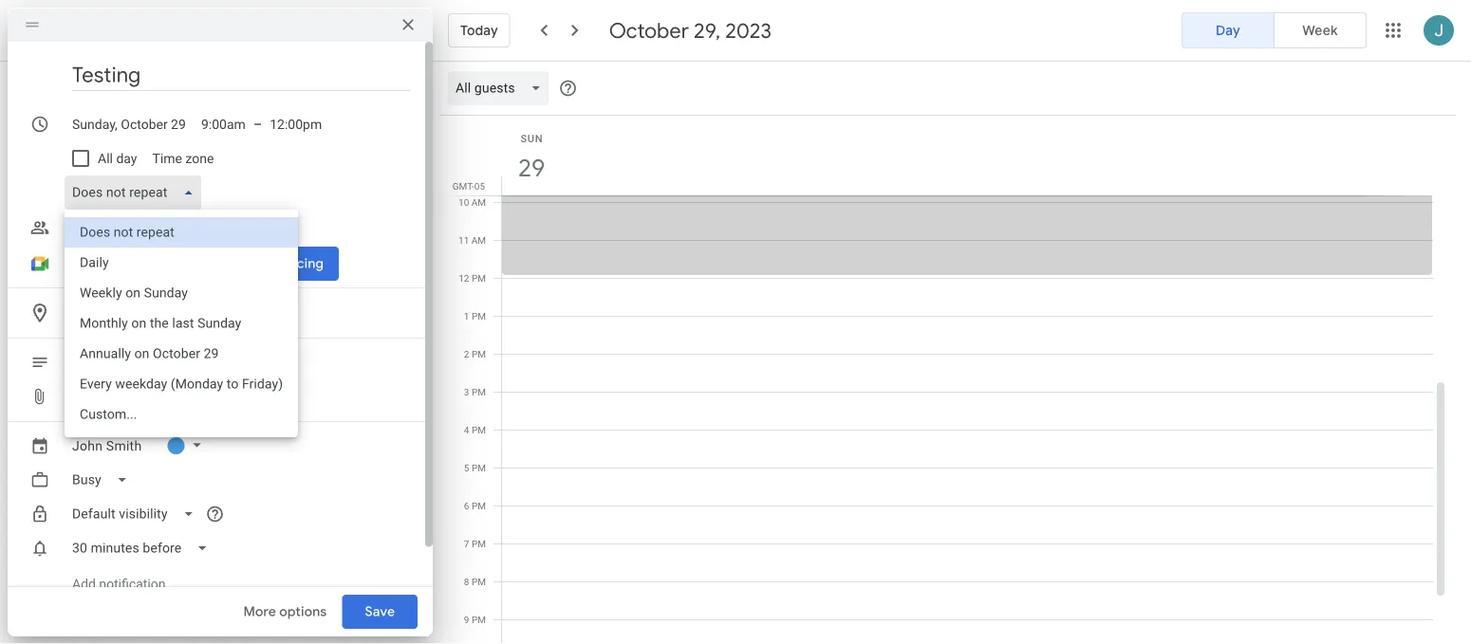 Task type: describe. For each thing, give the bounding box(es) containing it.
7 pm
[[464, 538, 486, 550]]

2
[[464, 348, 469, 360]]

Start time text field
[[201, 113, 246, 136]]

day
[[1216, 22, 1241, 39]]

add for add description
[[72, 355, 97, 370]]

every weekday (monday to friday) option
[[65, 369, 298, 400]]

pm for 5 pm
[[472, 462, 486, 474]]

pm for 3 pm
[[472, 386, 486, 398]]

today button
[[448, 8, 510, 53]]

weekly on sunday option
[[65, 278, 298, 309]]

week
[[1303, 22, 1338, 39]]

october 29, 2023
[[609, 17, 772, 44]]

pm for 9 pm
[[472, 614, 486, 626]]

29 grid
[[440, 116, 1449, 645]]

time zone
[[152, 151, 214, 166]]

sun 29
[[517, 132, 544, 184]]

option group containing day
[[1182, 12, 1367, 48]]

add notification
[[72, 577, 166, 592]]

add for add location
[[72, 305, 97, 321]]

add notification button
[[65, 562, 173, 608]]

pm for 8 pm
[[472, 576, 486, 588]]

sunday, october 29 element
[[510, 146, 553, 190]]

Week radio
[[1274, 12, 1367, 48]]

time
[[152, 151, 182, 166]]

gmt-05
[[453, 180, 485, 192]]

custom... option
[[65, 400, 298, 430]]

12 pm
[[459, 272, 486, 284]]

29 column header
[[501, 116, 1433, 196]]

john smith
[[72, 438, 142, 454]]

9
[[464, 614, 469, 626]]

daily option
[[65, 248, 298, 278]]

3 pm
[[464, 386, 486, 398]]

12
[[459, 272, 469, 284]]

pm for 1 pm
[[472, 310, 486, 322]]

john
[[72, 438, 103, 454]]

add for add guests
[[72, 220, 97, 235]]

8
[[464, 576, 469, 588]]

description
[[100, 355, 169, 370]]

7
[[464, 538, 469, 550]]

does not repeat option
[[65, 217, 298, 248]]

add for add attachment
[[72, 389, 96, 405]]

2 pm
[[464, 348, 486, 360]]

october
[[609, 17, 689, 44]]

11
[[459, 234, 469, 246]]

add description
[[72, 355, 169, 370]]

add location button
[[65, 296, 410, 330]]

1
[[464, 310, 469, 322]]

today
[[460, 22, 498, 39]]

attachment
[[99, 389, 167, 405]]

smith
[[106, 438, 142, 454]]

annually on october 29 option
[[65, 339, 298, 369]]

add guests
[[72, 220, 141, 235]]



Task type: locate. For each thing, give the bounding box(es) containing it.
6
[[464, 500, 469, 512]]

add for add notification
[[72, 577, 96, 592]]

zone
[[185, 151, 214, 166]]

add left location
[[72, 305, 97, 321]]

to element
[[253, 117, 262, 132]]

4 pm from the top
[[472, 386, 486, 398]]

1 add from the top
[[72, 220, 97, 235]]

pm right 9
[[472, 614, 486, 626]]

pm right 2
[[472, 348, 486, 360]]

time zone button
[[145, 141, 221, 176]]

pm for 7 pm
[[472, 538, 486, 550]]

9 pm
[[464, 614, 486, 626]]

1 pm
[[464, 310, 486, 322]]

add left attachment
[[72, 389, 96, 405]]

11 am
[[459, 234, 486, 246]]

pm right 7
[[472, 538, 486, 550]]

recurrence list box
[[65, 210, 298, 438]]

pm for 12 pm
[[472, 272, 486, 284]]

pm right 5 on the left bottom of the page
[[472, 462, 486, 474]]

2 add from the top
[[72, 305, 97, 321]]

all day
[[98, 151, 137, 166]]

5
[[464, 462, 469, 474]]

pm right 12
[[472, 272, 486, 284]]

9 pm from the top
[[472, 576, 486, 588]]

pm for 2 pm
[[472, 348, 486, 360]]

8 pm
[[464, 576, 486, 588]]

pm for 4 pm
[[472, 424, 486, 436]]

pm right 6
[[472, 500, 486, 512]]

pm for 6 pm
[[472, 500, 486, 512]]

Add title text field
[[72, 61, 410, 89]]

Start date text field
[[72, 113, 186, 136]]

monthly on the last sunday option
[[65, 309, 298, 339]]

pm right 3
[[472, 386, 486, 398]]

add attachment button
[[65, 380, 174, 414]]

10 pm from the top
[[472, 614, 486, 626]]

29
[[517, 152, 544, 184]]

guests
[[100, 220, 141, 235]]

pm right 8
[[472, 576, 486, 588]]

pm
[[472, 272, 486, 284], [472, 310, 486, 322], [472, 348, 486, 360], [472, 386, 486, 398], [472, 424, 486, 436], [472, 462, 486, 474], [472, 500, 486, 512], [472, 538, 486, 550], [472, 576, 486, 588], [472, 614, 486, 626]]

add attachment
[[72, 389, 167, 405]]

add
[[72, 220, 97, 235], [72, 305, 97, 321], [72, 355, 97, 370], [72, 389, 96, 405], [72, 577, 96, 592]]

Day radio
[[1182, 12, 1275, 48]]

10 am
[[459, 197, 486, 208]]

1 vertical spatial am
[[472, 234, 486, 246]]

6 pm
[[464, 500, 486, 512]]

add left guests at the left of page
[[72, 220, 97, 235]]

None field
[[448, 71, 557, 105], [65, 176, 209, 210], [65, 463, 143, 497], [65, 497, 209, 532], [65, 532, 223, 566], [448, 71, 557, 105], [65, 176, 209, 210], [65, 463, 143, 497], [65, 497, 209, 532], [65, 532, 223, 566]]

am right 11
[[472, 234, 486, 246]]

add left notification
[[72, 577, 96, 592]]

all
[[98, 151, 113, 166]]

8 pm from the top
[[472, 538, 486, 550]]

10
[[459, 197, 469, 208]]

pm right 4
[[472, 424, 486, 436]]

option group
[[1182, 12, 1367, 48]]

05
[[474, 180, 485, 192]]

2 pm from the top
[[472, 310, 486, 322]]

gmt-
[[453, 180, 474, 192]]

add up the add attachment
[[72, 355, 97, 370]]

2023
[[725, 17, 772, 44]]

sun
[[521, 132, 543, 144]]

location
[[100, 305, 149, 321]]

3
[[464, 386, 469, 398]]

0 vertical spatial am
[[472, 197, 486, 208]]

–
[[253, 117, 262, 132]]

6 pm from the top
[[472, 462, 486, 474]]

5 pm from the top
[[472, 424, 486, 436]]

7 pm from the top
[[472, 500, 486, 512]]

am right 10
[[472, 197, 486, 208]]

3 add from the top
[[72, 355, 97, 370]]

notification
[[99, 577, 166, 592]]

am for 11 am
[[472, 234, 486, 246]]

add location
[[72, 305, 149, 321]]

add guests button
[[65, 211, 410, 245]]

2 am from the top
[[472, 234, 486, 246]]

4 add from the top
[[72, 389, 96, 405]]

add inside dropdown button
[[72, 220, 97, 235]]

29,
[[694, 17, 721, 44]]

add description button
[[65, 346, 410, 380]]

am
[[472, 197, 486, 208], [472, 234, 486, 246]]

1 pm from the top
[[472, 272, 486, 284]]

am for 10 am
[[472, 197, 486, 208]]

4 pm
[[464, 424, 486, 436]]

4
[[464, 424, 469, 436]]

3 pm from the top
[[472, 348, 486, 360]]

5 add from the top
[[72, 577, 96, 592]]

1 am from the top
[[472, 197, 486, 208]]

pm right the 1
[[472, 310, 486, 322]]

day
[[116, 151, 137, 166]]

5 pm
[[464, 462, 486, 474]]

End time text field
[[270, 113, 322, 136]]



Task type: vqa. For each thing, say whether or not it's contained in the screenshot.
Settings for my calendars on the left top of page
no



